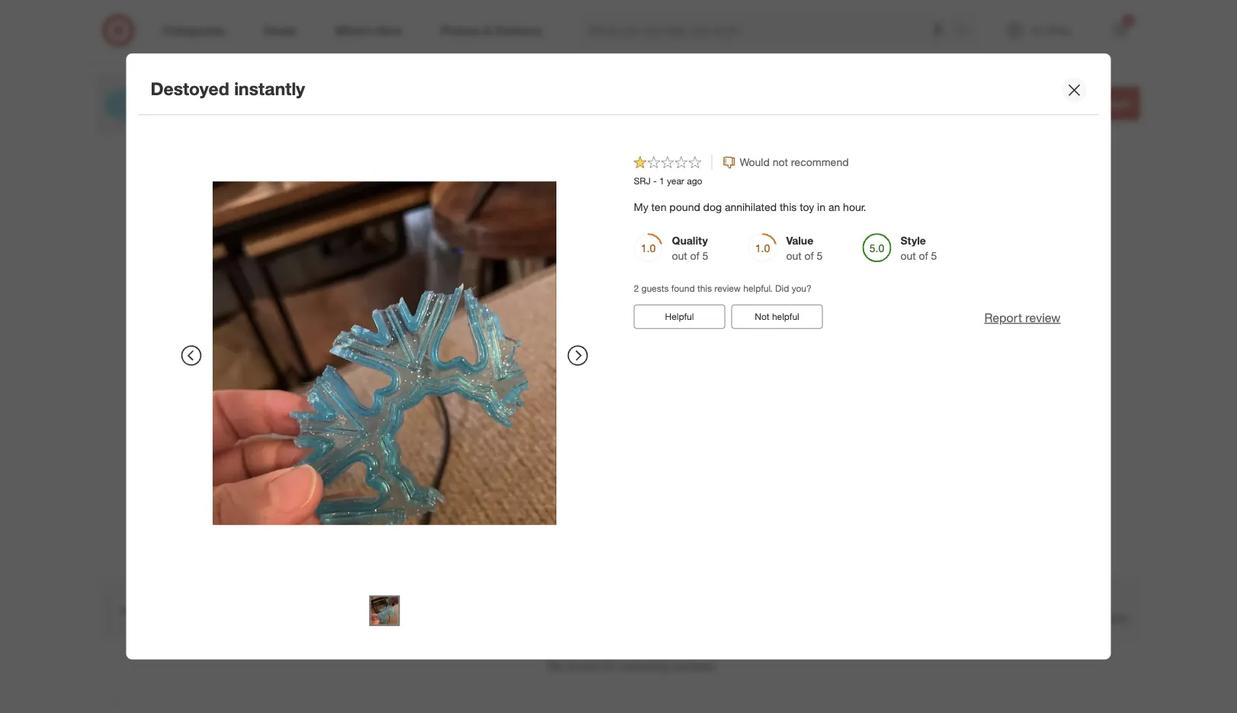 Task type: locate. For each thing, give the bounding box(es) containing it.
- right toy
[[221, 94, 226, 109]]

reviews
[[674, 660, 715, 674]]

when
[[848, 108, 872, 119]]

6 sponsored from the left
[[1040, 18, 1085, 29]]

1 vertical spatial quality out of 5
[[485, 300, 522, 329]]

1 down 2 stars
[[359, 247, 364, 258]]

% would recommend 21 recommendations
[[743, 231, 866, 262]]

1 vertical spatial 2
[[634, 283, 639, 295]]

%
[[743, 231, 754, 246]]

1 left year
[[660, 176, 665, 187]]

4 sponsored from the left
[[729, 18, 774, 29]]

- right the srj
[[654, 176, 657, 187]]

1 horizontal spatial star
[[652, 248, 670, 261]]

report review button
[[985, 309, 1061, 327]]

90 star ratings
[[637, 248, 705, 261]]

stars for 4 stars
[[365, 203, 385, 215]]

0 horizontal spatial -
[[221, 94, 226, 109]]

value up recommendations
[[787, 234, 814, 248]]

guest review image 1 of 1, full size image
[[213, 181, 557, 526], [370, 596, 400, 627]]

zoomed image element
[[158, 128, 611, 636]]

stars
[[365, 189, 385, 200], [365, 203, 385, 215], [365, 218, 385, 229], [365, 232, 385, 244]]

destoyed instantly dialog
[[126, 54, 1112, 660]]

90 inside shop all wondershop dog toy - tpr blue snowflake - wondershop™ 90
[[242, 116, 254, 129]]

0 horizontal spatial star
[[367, 247, 382, 258]]

0 vertical spatial quality
[[672, 234, 708, 248]]

images
[[621, 364, 671, 381]]

value down 2 guests found this review helpful. did you?
[[714, 300, 741, 314]]

search button
[[949, 14, 986, 50]]

0 horizontal spatial quality out of 5
[[485, 300, 522, 329]]

1 vertical spatial this
[[698, 283, 712, 295]]

3 sponsored link from the left
[[573, 0, 698, 29]]

0 horizontal spatial this
[[698, 283, 712, 295]]

1 horizontal spatial quality
[[672, 234, 708, 248]]

review
[[567, 364, 617, 381]]

1 horizontal spatial 1
[[660, 176, 665, 187]]

recommend
[[791, 156, 849, 169], [796, 231, 866, 246]]

90 down tpr
[[242, 116, 254, 129]]

wondershop
[[218, 74, 288, 89]]

srj - 1 year ago
[[634, 176, 703, 187]]

would not recommend
[[740, 156, 849, 169]]

stars up 4 stars
[[365, 189, 385, 200]]

0 vertical spatial 2
[[357, 232, 362, 244]]

0 horizontal spatial found
[[568, 660, 599, 674]]

90 up guests
[[637, 248, 649, 261]]

2 stars from the top
[[365, 203, 385, 215]]

2 down 3
[[357, 232, 362, 244]]

1 vertical spatial value
[[714, 300, 741, 314]]

value inside destoyed instantly dialog
[[787, 234, 814, 248]]

1 stars from the top
[[365, 189, 385, 200]]

toy
[[198, 94, 217, 109]]

1 vertical spatial guest review image 1 of 1, full size image
[[370, 596, 400, 627]]

add
[[1065, 96, 1088, 111]]

1 horizontal spatial value
[[787, 234, 814, 248]]

0 vertical spatial guest review image 1 of 1, full size image
[[213, 181, 557, 526]]

1
[[660, 176, 665, 187], [359, 247, 364, 258]]

2 horizontal spatial -
[[654, 176, 657, 187]]

review right the report
[[1026, 310, 1061, 325]]

sponsored for 3rd sponsored link from the right
[[729, 18, 774, 29]]

0 vertical spatial recommend
[[791, 156, 849, 169]]

quality
[[672, 234, 708, 248], [485, 300, 522, 314]]

0 vertical spatial 1
[[660, 176, 665, 187]]

2 guests found this review helpful. did you?
[[634, 283, 812, 295]]

recommend right not
[[791, 156, 849, 169]]

not
[[773, 156, 789, 169]]

value out of 5 down 2 guests found this review helpful. did you?
[[714, 300, 751, 329]]

1 horizontal spatial quality out of 5
[[672, 234, 709, 263]]

0 vertical spatial found
[[672, 283, 695, 295]]

1 vertical spatial value out of 5
[[714, 300, 751, 329]]

2 for 2 guests found this review helpful. did you?
[[634, 283, 639, 295]]

helpful button
[[634, 305, 726, 329]]

0 horizontal spatial quality
[[485, 300, 522, 314]]

at
[[311, 116, 321, 129]]

0 horizontal spatial 2
[[357, 232, 362, 244]]

4
[[357, 203, 362, 215]]

add to cart
[[1065, 96, 1131, 111]]

image of dog toy - tpr blue snowflake - wondershop™ image
[[97, 73, 158, 134]]

-
[[221, 94, 226, 109], [350, 94, 354, 109], [654, 176, 657, 187]]

90
[[242, 116, 254, 129], [637, 248, 649, 261]]

this left toy
[[780, 201, 797, 214]]

this up the helpful button
[[698, 283, 712, 295]]

destoyed
[[151, 78, 229, 99]]

value out of 5
[[787, 234, 823, 263], [714, 300, 751, 329]]

- right snowflake
[[350, 94, 354, 109]]

&
[[637, 136, 649, 157]]

of
[[691, 250, 700, 263], [805, 250, 814, 263], [919, 250, 929, 263], [504, 316, 513, 329], [618, 316, 627, 329], [733, 316, 742, 329]]

1 horizontal spatial value out of 5
[[787, 234, 823, 263]]

of inside 'style out of 5'
[[919, 250, 929, 263]]

guest
[[514, 136, 563, 157]]

1 vertical spatial quality
[[485, 300, 522, 314]]

1 horizontal spatial 2
[[634, 283, 639, 295]]

online
[[921, 108, 945, 119]]

0 horizontal spatial review
[[715, 283, 741, 295]]

my ten pound dog annihilated this toy in an hour.
[[634, 201, 867, 214]]

0 horizontal spatial 1
[[359, 247, 364, 258]]

ratings
[[568, 136, 632, 157]]

24
[[603, 660, 616, 674]]

guest review image 3 of 7, zoom in image
[[458, 400, 553, 495]]

matching
[[620, 660, 670, 674]]

out
[[672, 250, 688, 263], [787, 250, 802, 263], [901, 250, 917, 263], [485, 316, 501, 329], [600, 316, 615, 329], [714, 316, 730, 329]]

1 vertical spatial found
[[568, 660, 599, 674]]

instantly
[[234, 78, 305, 99]]

review
[[715, 283, 741, 295], [1026, 310, 1061, 325]]

quality out of 5 for style
[[672, 234, 709, 263]]

stars for 3 stars
[[365, 218, 385, 229]]

found right guests
[[672, 283, 695, 295]]

5 inside 'style out of 5'
[[932, 250, 938, 263]]

value
[[787, 234, 814, 248], [714, 300, 741, 314]]

guest review image 2 of 7, zoom in image
[[350, 400, 445, 495]]

0 vertical spatial quality out of 5
[[672, 234, 709, 263]]

found left 24
[[568, 660, 599, 674]]

4 stars from the top
[[365, 232, 385, 244]]

1 vertical spatial recommend
[[796, 231, 866, 246]]

annihilated
[[725, 201, 777, 214]]

report review
[[985, 310, 1061, 325]]

would
[[758, 231, 793, 246]]

quality inside destoyed instantly dialog
[[672, 234, 708, 248]]

stars down "3 stars"
[[365, 232, 385, 244]]

0 vertical spatial 90
[[242, 116, 254, 129]]

2 inside destoyed instantly dialog
[[634, 283, 639, 295]]

quality out of 5 for value
[[485, 300, 522, 329]]

review images
[[567, 364, 671, 381]]

0 vertical spatial value
[[787, 234, 814, 248]]

sponsored for second sponsored link from right
[[884, 18, 929, 29]]

1 horizontal spatial found
[[672, 283, 695, 295]]

With photos checkbox
[[1006, 591, 1021, 606]]

sponsored link
[[106, 0, 231, 29], [418, 0, 543, 29], [573, 0, 698, 29], [729, 0, 854, 29], [884, 0, 1009, 29], [1040, 0, 1165, 29]]

recommend inside "% would recommend 21 recommendations"
[[796, 231, 866, 246]]

5
[[357, 189, 362, 200], [703, 250, 709, 263], [817, 250, 823, 263], [932, 250, 938, 263], [516, 316, 522, 329], [630, 316, 636, 329], [745, 316, 751, 329]]

recommend for would
[[796, 231, 866, 246]]

purchased
[[875, 108, 918, 119]]

review left the helpful.
[[715, 283, 741, 295]]

3 stars from the top
[[365, 218, 385, 229]]

2 left guests
[[634, 283, 639, 295]]

1 vertical spatial 90
[[637, 248, 649, 261]]

3.6
[[650, 188, 692, 226]]

helpful.
[[744, 283, 773, 295]]

style out of 5
[[901, 234, 938, 263]]

5 sponsored from the left
[[884, 18, 929, 29]]

year
[[667, 176, 685, 187]]

sponsored
[[106, 18, 152, 29], [418, 18, 463, 29], [573, 18, 618, 29], [729, 18, 774, 29], [884, 18, 929, 29], [1040, 18, 1085, 29]]

1 horizontal spatial -
[[350, 94, 354, 109]]

0 horizontal spatial 90
[[242, 116, 254, 129]]

0 horizontal spatial value out of 5
[[714, 300, 751, 329]]

2
[[357, 232, 362, 244], [634, 283, 639, 295]]

toy
[[800, 201, 815, 214]]

1 horizontal spatial review
[[1026, 310, 1061, 325]]

0 vertical spatial value out of 5
[[787, 234, 823, 263]]

sponsored for sixth sponsored link from right
[[106, 18, 152, 29]]

recommend inside destoyed instantly dialog
[[791, 156, 849, 169]]

1 vertical spatial review
[[1026, 310, 1061, 325]]

tpr
[[229, 94, 253, 109]]

sponsored for 3rd sponsored link from the left
[[573, 18, 618, 29]]

star for 1
[[367, 247, 382, 258]]

recommend up recommendations
[[796, 231, 866, 246]]

1 sponsored from the left
[[106, 18, 152, 29]]

star left ratings
[[652, 248, 670, 261]]

0 vertical spatial this
[[780, 201, 797, 214]]

stars for 2 stars
[[365, 232, 385, 244]]

stars up "3 stars"
[[365, 203, 385, 215]]

3 sponsored from the left
[[573, 18, 618, 29]]

wondershop™
[[358, 94, 438, 109]]

2 sponsored from the left
[[418, 18, 463, 29]]

quality out of 5 inside destoyed instantly dialog
[[672, 234, 709, 263]]

out inside 'style out of 5'
[[901, 250, 917, 263]]

stars down 4 stars
[[365, 218, 385, 229]]

1 vertical spatial 1
[[359, 247, 364, 258]]

star
[[367, 247, 382, 258], [652, 248, 670, 261]]

star down 2 stars
[[367, 247, 382, 258]]

value out of 5 up you?
[[787, 234, 823, 263]]

destoyed instantly
[[151, 78, 305, 99]]

quality out of 5
[[672, 234, 709, 263], [485, 300, 522, 329]]



Task type: vqa. For each thing, say whether or not it's contained in the screenshot.
returned to the bottom
no



Task type: describe. For each thing, give the bounding box(es) containing it.
quality for value out of 5
[[485, 300, 522, 314]]

1 horizontal spatial 90
[[637, 248, 649, 261]]

star for 90
[[652, 248, 670, 261]]

3
[[357, 218, 362, 229]]

not
[[755, 311, 770, 323]]

when purchased online
[[848, 108, 945, 119]]

1 star
[[359, 247, 382, 258]]

pound
[[670, 201, 701, 214]]

ratings
[[673, 248, 705, 261]]

Verified purchases checkbox
[[1006, 612, 1021, 627]]

5 sponsored link from the left
[[884, 0, 1009, 29]]

4 sponsored link from the left
[[729, 0, 854, 29]]

shop all wondershop dog toy - tpr blue snowflake - wondershop™ 90
[[170, 74, 438, 129]]

ago
[[687, 176, 703, 187]]

ten
[[652, 201, 667, 214]]

hour.
[[844, 201, 867, 214]]

2 stars
[[357, 232, 385, 244]]

guest review image 1 of 7, zoom in image
[[243, 400, 338, 495]]

9 link
[[1104, 14, 1138, 47]]

0 horizontal spatial value
[[714, 300, 741, 314]]

verified
[[1027, 612, 1068, 626]]

all
[[203, 74, 215, 89]]

out of 5
[[600, 316, 636, 329]]

not helpful button
[[732, 305, 823, 329]]

style
[[901, 234, 927, 248]]

guest ratings & reviews
[[514, 136, 724, 157]]

only at
[[285, 116, 321, 129]]

purchases
[[1072, 612, 1128, 626]]

dog
[[170, 94, 194, 109]]

review inside button
[[1026, 310, 1061, 325]]

2 for 2 stars
[[357, 232, 362, 244]]

would
[[740, 156, 770, 169]]

report
[[985, 310, 1023, 325]]

1 inside destoyed instantly dialog
[[660, 176, 665, 187]]

recommend for not
[[791, 156, 849, 169]]

blue
[[257, 94, 283, 109]]

we found 24 matching reviews
[[547, 660, 715, 674]]

quality for style out of 5
[[672, 234, 708, 248]]

5 stars
[[357, 189, 385, 200]]

in
[[818, 201, 826, 214]]

stars for 5 stars
[[365, 189, 385, 200]]

2 sponsored link from the left
[[418, 0, 543, 29]]

to
[[1092, 96, 1103, 111]]

3 stars
[[357, 218, 385, 229]]

value out of 5 inside destoyed instantly dialog
[[787, 234, 823, 263]]

shop
[[170, 74, 199, 89]]

9
[[1127, 16, 1131, 25]]

verified purchases
[[1027, 612, 1128, 626]]

4 stars
[[357, 203, 385, 215]]

search
[[949, 24, 986, 39]]

found inside destoyed instantly dialog
[[672, 283, 695, 295]]

recommendations
[[761, 249, 848, 262]]

reviews
[[654, 136, 724, 157]]

1 sponsored link from the left
[[106, 0, 231, 29]]

- inside destoyed instantly dialog
[[654, 176, 657, 187]]

dog
[[704, 201, 722, 214]]

1 horizontal spatial this
[[780, 201, 797, 214]]

we
[[547, 660, 565, 674]]

helpful
[[666, 311, 694, 323]]

did
[[776, 283, 790, 295]]

guests
[[642, 283, 669, 295]]

6 sponsored link from the left
[[1040, 0, 1165, 29]]

21
[[747, 249, 759, 262]]

you?
[[792, 283, 812, 295]]

snowflake
[[286, 94, 346, 109]]

not helpful
[[755, 311, 800, 323]]

helpful
[[773, 311, 800, 323]]

What can we help you find? suggestions appear below search field
[[580, 14, 960, 47]]

only
[[285, 116, 308, 129]]

cart
[[1107, 96, 1131, 111]]

an
[[829, 201, 841, 214]]

0 vertical spatial review
[[715, 283, 741, 295]]

my
[[634, 201, 649, 214]]

add to cart button
[[1055, 87, 1141, 121]]

srj
[[634, 176, 651, 187]]

sponsored for 6th sponsored link from the left
[[1040, 18, 1085, 29]]



